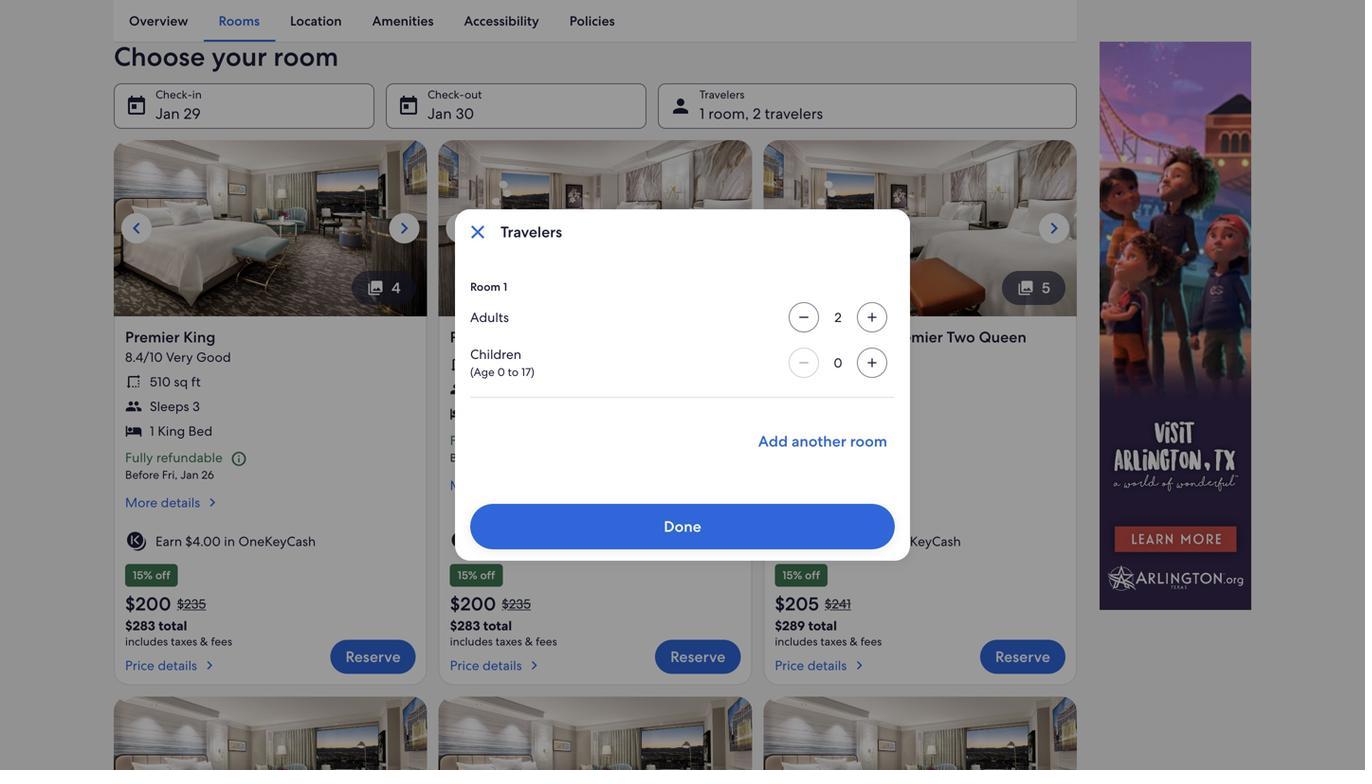 Task type: locate. For each thing, give the bounding box(es) containing it.
2 two from the left
[[947, 327, 976, 347]]

location link
[[275, 0, 357, 42]]

510 sq ft list item down premier two queen
[[450, 356, 741, 373]]

list
[[114, 0, 1077, 42], [450, 356, 741, 423], [125, 373, 416, 440], [775, 373, 1066, 440]]

0 horizontal spatial $235
[[177, 596, 206, 613]]

510 sq ft list item
[[450, 356, 741, 373], [125, 373, 416, 391], [775, 373, 1066, 391]]

510 left 0
[[475, 356, 496, 373]]

1 horizontal spatial very
[[816, 349, 843, 366]]

$4.00
[[185, 533, 221, 550], [510, 533, 546, 550]]

2 show previous image image from the left
[[450, 217, 473, 240]]

1 inside the 1 room, 2 travelers button
[[700, 104, 705, 124]]

1 horizontal spatial sleeps
[[475, 381, 514, 398]]

earn left $4.10
[[805, 533, 832, 550]]

1 horizontal spatial 4
[[517, 381, 525, 398]]

1 for 1 king bed
[[150, 423, 154, 440]]

(age
[[470, 365, 495, 380]]

more details button for $200
[[125, 494, 416, 512]]

3 15% from the left
[[783, 568, 803, 583]]

1 horizontal spatial in
[[549, 533, 560, 550]]

2 horizontal spatial in
[[870, 533, 881, 550]]

2 $4.00 from the left
[[510, 533, 546, 550]]

very inside premier king 8.4/10 very good
[[166, 349, 193, 366]]

reserve for remodeled
[[996, 648, 1051, 668]]

15% for premier king
[[133, 568, 153, 583]]

1 horizontal spatial $235
[[502, 596, 531, 613]]

queen inside remodeled spa premier two queen 8.5/10 very good
[[979, 327, 1027, 347]]

sleeps 4 list item up 2 queen beds list item in the right of the page
[[775, 398, 1066, 415]]

1 left room,
[[700, 104, 705, 124]]

reserve link
[[330, 641, 416, 675], [655, 641, 741, 675], [980, 641, 1066, 675]]

2 good from the left
[[846, 349, 881, 366]]

add another room button
[[751, 425, 895, 459]]

more details down before fri, jan 26
[[125, 494, 200, 512]]

total for remodeled
[[809, 618, 837, 635]]

$235 button up price details for premier two queen 'icon'
[[500, 596, 533, 613]]

fri, down fully refundable
[[162, 468, 178, 483]]

show previous image image
[[125, 217, 148, 240], [450, 217, 473, 240]]

0 horizontal spatial $200
[[125, 592, 171, 617]]

$235 up price details for premier king image at the bottom of the page
[[177, 596, 206, 613]]

0 vertical spatial king
[[183, 327, 216, 347]]

2 $200 from the left
[[450, 592, 496, 617]]

2 horizontal spatial total
[[809, 618, 837, 635]]

sleeps 4 list item
[[450, 381, 741, 398], [775, 398, 1066, 415]]

total for premier
[[158, 618, 187, 635]]

premier down adults
[[450, 327, 505, 347]]

0 horizontal spatial more
[[125, 494, 158, 512]]

refundable down to
[[481, 432, 548, 449]]

$4.10
[[835, 533, 866, 550]]

2 taxes from the left
[[496, 635, 522, 650]]

1 $283 from the left
[[125, 618, 155, 635]]

1 $200 from the left
[[125, 592, 171, 617]]

show next image image
[[393, 217, 416, 240], [1043, 217, 1066, 240]]

sleeps up '2 queen beds'
[[800, 398, 839, 415]]

$235 button for premier king
[[175, 596, 208, 613]]

sleeps for 510 sq ft list item to the middle's the sleeps 4 list item
[[475, 381, 514, 398]]

good inside premier king 8.4/10 very good
[[196, 349, 231, 366]]

details down fully refundable before fri, jan 26
[[486, 477, 525, 494]]

0 horizontal spatial default theme image
[[450, 531, 473, 553]]

travelers
[[765, 104, 823, 124]]

17)
[[522, 365, 535, 380]]

jan 29
[[156, 104, 201, 124]]

good up 3
[[196, 349, 231, 366]]

1 horizontal spatial fully refundable button
[[450, 432, 741, 451]]

$235 button up price details for premier king image at the bottom of the page
[[175, 596, 208, 613]]

3 taxes from the left
[[821, 635, 847, 650]]

before
[[450, 451, 484, 466], [125, 468, 159, 483]]

2 queen beds
[[800, 423, 885, 440]]

2 $200 $235 $283 total includes taxes & fees from the left
[[450, 592, 557, 650]]

1 $4.00 from the left
[[185, 533, 221, 550]]

taxes inside $205 $241 $289 total includes taxes & fees
[[821, 635, 847, 650]]

sleeps 4 down 0
[[475, 381, 525, 398]]

2 default theme image from the left
[[775, 531, 798, 553]]

very inside remodeled spa premier two queen 8.5/10 very good
[[816, 349, 843, 366]]

1 reserve link from the left
[[330, 641, 416, 675]]

2 right room,
[[753, 104, 761, 124]]

total
[[158, 618, 187, 635], [483, 618, 512, 635], [809, 618, 837, 635]]

$4.00 for premier two queen
[[510, 533, 546, 550]]

refundable up before fri, jan 26
[[156, 449, 223, 466]]

in for premier two queen
[[549, 533, 560, 550]]

1 horizontal spatial &
[[525, 635, 533, 650]]

1 vertical spatial before
[[125, 468, 159, 483]]

details left medium image at the bottom of page
[[811, 494, 850, 512]]

details
[[486, 477, 525, 494], [161, 494, 200, 512], [811, 494, 850, 512]]

ft up '2 queen beds'
[[841, 373, 851, 391]]

medium image
[[854, 494, 871, 512]]

0 vertical spatial 26
[[526, 451, 539, 466]]

total inside $205 $241 $289 total includes taxes & fees
[[809, 618, 837, 635]]

1 off from the left
[[155, 568, 170, 583]]

0 horizontal spatial 1
[[150, 423, 154, 440]]

2 show next image image from the left
[[1043, 217, 1066, 240]]

2 horizontal spatial 15% off
[[783, 568, 820, 583]]

2 inside button
[[753, 104, 761, 124]]

room for choose your room
[[274, 39, 339, 74]]

sq down the remodeled
[[824, 373, 838, 391]]

2 horizontal spatial queen
[[979, 327, 1027, 347]]

earn for premier two queen
[[480, 533, 507, 550]]

4 down 17)
[[517, 381, 525, 398]]

2 horizontal spatial more details button
[[775, 494, 1066, 512]]

fees up price details for remodeled spa premier two queen icon on the right
[[861, 635, 882, 650]]

queen right children (age 0 to 17)
[[541, 327, 588, 347]]

sleeps left 3
[[150, 398, 189, 415]]

510 up sleeps 3
[[150, 373, 171, 391]]

0 horizontal spatial 26
[[201, 468, 214, 483]]

fully inside fully refundable before fri, jan 26
[[450, 432, 478, 449]]

jan down fully refundable
[[180, 468, 199, 483]]

jan
[[156, 104, 180, 124], [428, 104, 452, 124], [505, 451, 524, 466], [180, 468, 199, 483]]

15% for premier two queen
[[458, 568, 478, 583]]

jan down to
[[505, 451, 524, 466]]

0 horizontal spatial more details
[[125, 494, 200, 512]]

0 horizontal spatial fully refundable button
[[125, 449, 416, 468]]

2 includes from the left
[[450, 635, 493, 650]]

3 15% off from the left
[[783, 568, 820, 583]]

fees
[[211, 635, 232, 650], [536, 635, 557, 650], [861, 635, 882, 650]]

2 horizontal spatial off
[[805, 568, 820, 583]]

room inside button
[[850, 432, 888, 452]]

2 horizontal spatial earn
[[805, 533, 832, 550]]

premier
[[125, 327, 180, 347], [450, 327, 505, 347], [889, 327, 943, 347]]

1 & from the left
[[200, 635, 208, 650]]

0 horizontal spatial 2
[[753, 104, 761, 124]]

1 horizontal spatial premier
[[450, 327, 505, 347]]

more details down fully refundable before fri, jan 26
[[450, 477, 525, 494]]

in
[[224, 533, 235, 550], [549, 533, 560, 550], [870, 533, 881, 550]]

2 reserve from the left
[[671, 648, 726, 668]]

1 horizontal spatial $4.00
[[510, 533, 546, 550]]

1 right room
[[503, 280, 508, 294]]

1 taxes from the left
[[171, 635, 197, 650]]

two
[[508, 327, 537, 347], [947, 327, 976, 347]]

room right the another
[[850, 432, 888, 452]]

1 horizontal spatial $235 button
[[500, 596, 533, 613]]

taxes
[[171, 635, 197, 650], [496, 635, 522, 650], [821, 635, 847, 650]]

2 horizontal spatial fees
[[861, 635, 882, 650]]

more up default theme icon
[[125, 494, 158, 512]]

& for remodeled
[[850, 635, 858, 650]]

sq up sleeps 3
[[174, 373, 188, 391]]

2 horizontal spatial 510 sq ft list item
[[775, 373, 1066, 391]]

default theme image for $205
[[775, 531, 798, 553]]

1 horizontal spatial room
[[850, 432, 888, 452]]

3 onekeycash from the left
[[884, 533, 961, 550]]

default theme image
[[450, 531, 473, 553], [775, 531, 798, 553]]

room
[[274, 39, 339, 74], [850, 432, 888, 452]]

510 sq ft list item up sleeps 3 "list item"
[[125, 373, 416, 391]]

accessibility link
[[449, 0, 555, 42]]

1 horizontal spatial more details button
[[450, 477, 741, 494]]

0 horizontal spatial queen
[[541, 327, 588, 347]]

fees up price details for premier two queen 'icon'
[[536, 635, 557, 650]]

0 horizontal spatial 510 sq ft list item
[[125, 373, 416, 391]]

1 down sleeps 3
[[150, 423, 154, 440]]

0 horizontal spatial total
[[158, 618, 187, 635]]

26
[[526, 451, 539, 466], [201, 468, 214, 483]]

increase children in room 1 image
[[861, 356, 884, 371]]

3 total from the left
[[809, 618, 837, 635]]

0 vertical spatial fri,
[[487, 451, 503, 466]]

510 down decrease children in room 1 image at right top
[[800, 373, 821, 391]]

26 down 17)
[[526, 451, 539, 466]]

$200 $235 $283 total includes taxes & fees
[[125, 592, 232, 650], [450, 592, 557, 650]]

2 15% from the left
[[458, 568, 478, 583]]

0 horizontal spatial $4.00
[[185, 533, 221, 550]]

2 off from the left
[[480, 568, 495, 583]]

& up price details for premier two queen 'icon'
[[525, 635, 533, 650]]

increase adults in room 1 image
[[861, 310, 884, 325]]

0 horizontal spatial room
[[274, 39, 339, 74]]

$200
[[125, 592, 171, 617], [450, 592, 496, 617]]

very right 8.4/10 at top left
[[166, 349, 193, 366]]

rooms link
[[204, 0, 275, 42]]

$235
[[177, 596, 206, 613], [502, 596, 531, 613]]

ft for $205
[[841, 373, 851, 391]]

1 default theme image from the left
[[450, 531, 473, 553]]

1 $235 button from the left
[[175, 596, 208, 613]]

0 horizontal spatial premier
[[125, 327, 180, 347]]

3 includes from the left
[[775, 635, 818, 650]]

fully up before fri, jan 26
[[125, 449, 153, 466]]

cancel, close the traveler selector without saving changes. or, edit the guest information below. image
[[467, 221, 489, 244]]

1 horizontal spatial $200
[[450, 592, 496, 617]]

2 $283 from the left
[[450, 618, 480, 635]]

1 earn from the left
[[156, 533, 182, 550]]

1 horizontal spatial before
[[450, 451, 484, 466]]

show previous image image for premier two queen
[[450, 217, 473, 240]]

1 good from the left
[[196, 349, 231, 366]]

includes for remodeled spa premier two queen
[[775, 635, 818, 650]]

1 horizontal spatial default theme image
[[775, 531, 798, 553]]

2 horizontal spatial &
[[850, 635, 858, 650]]

2 very from the left
[[816, 349, 843, 366]]

510 for $200
[[150, 373, 171, 391]]

& inside $205 $241 $289 total includes taxes & fees
[[850, 635, 858, 650]]

1 in from the left
[[224, 533, 235, 550]]

more down fully refundable before fri, jan 26
[[450, 477, 483, 494]]

$200 $235 $283 total includes taxes & fees for premier king
[[125, 592, 232, 650]]

queen
[[541, 327, 588, 347], [979, 327, 1027, 347], [810, 423, 852, 440]]

2 horizontal spatial reserve link
[[980, 641, 1066, 675]]

1 total from the left
[[158, 618, 187, 635]]

off
[[155, 568, 170, 583], [480, 568, 495, 583], [805, 568, 820, 583]]

jan left 29
[[156, 104, 180, 124]]

before inside fully refundable before fri, jan 26
[[450, 451, 484, 466]]

jan left 30
[[428, 104, 452, 124]]

king for 1
[[158, 423, 185, 440]]

off for premier two queen
[[480, 568, 495, 583]]

earn
[[156, 533, 182, 550], [480, 533, 507, 550], [805, 533, 832, 550]]

fri, down 0
[[487, 451, 503, 466]]

1 $200 $235 $283 total includes taxes & fees from the left
[[125, 592, 232, 650]]

details down before fri, jan 26
[[161, 494, 200, 512]]

choose your room
[[114, 39, 339, 74]]

2 horizontal spatial premier
[[889, 327, 943, 347]]

2 horizontal spatial 15%
[[783, 568, 803, 583]]

fees inside $205 $241 $289 total includes taxes & fees
[[861, 635, 882, 650]]

3 reserve from the left
[[996, 648, 1051, 668]]

reserve for premier
[[346, 648, 401, 668]]

2 horizontal spatial sq
[[824, 373, 838, 391]]

1 horizontal spatial fully
[[450, 432, 478, 449]]

decrease adults in room 1 image
[[793, 310, 816, 325]]

1 reserve from the left
[[346, 648, 401, 668]]

3 & from the left
[[850, 635, 858, 650]]

fees up price details for premier king image at the bottom of the page
[[211, 635, 232, 650]]

fully
[[450, 432, 478, 449], [125, 449, 153, 466]]

4
[[392, 278, 401, 298], [517, 381, 525, 398], [842, 398, 850, 415]]

premier inside remodeled spa premier two queen 8.5/10 very good
[[889, 327, 943, 347]]

510 sq ft
[[475, 356, 526, 373], [150, 373, 201, 391], [800, 373, 851, 391]]

$235 button for premier two queen
[[500, 596, 533, 613]]

good down spa
[[846, 349, 881, 366]]

ft up 3
[[191, 373, 201, 391]]

0 horizontal spatial reserve link
[[330, 641, 416, 675]]

sq for $200
[[174, 373, 188, 391]]

decrease children in room 1 image
[[793, 356, 816, 371]]

0 horizontal spatial sleeps
[[150, 398, 189, 415]]

0 horizontal spatial more details button
[[125, 494, 416, 512]]

overview
[[129, 12, 188, 29]]

includes
[[125, 635, 168, 650], [450, 635, 493, 650], [775, 635, 818, 650]]

ft right 0
[[516, 356, 526, 373]]

medium image
[[204, 494, 221, 512]]

2 premier from the left
[[450, 327, 505, 347]]

0 horizontal spatial $235 button
[[175, 596, 208, 613]]

king
[[183, 327, 216, 347], [158, 423, 185, 440]]

2 $235 from the left
[[502, 596, 531, 613]]

premier up 8.4/10 at top left
[[125, 327, 180, 347]]

0 horizontal spatial fees
[[211, 635, 232, 650]]

2 horizontal spatial more details
[[775, 494, 850, 512]]

done
[[664, 517, 702, 537]]

fully for fully refundable
[[125, 449, 153, 466]]

more details left medium image at the bottom of page
[[775, 494, 850, 512]]

$283 for premier two queen
[[450, 618, 480, 635]]

2 earn from the left
[[480, 533, 507, 550]]

king up 3
[[183, 327, 216, 347]]

earn right default theme icon
[[156, 533, 182, 550]]

3 off from the left
[[805, 568, 820, 583]]

0 horizontal spatial $283
[[125, 618, 155, 635]]

510
[[475, 356, 496, 373], [150, 373, 171, 391], [800, 373, 821, 391]]

ft
[[516, 356, 526, 373], [191, 373, 201, 391], [841, 373, 851, 391]]

1
[[700, 104, 705, 124], [503, 280, 508, 294], [150, 423, 154, 440]]

travelers
[[501, 222, 562, 242]]

premium bedding, pillowtop beds, minibar, in-room safe image
[[114, 140, 427, 317], [439, 140, 752, 317], [764, 140, 1077, 317], [114, 697, 427, 771], [439, 697, 752, 771], [764, 697, 1077, 771]]

$283 for premier king
[[125, 618, 155, 635]]

1 vertical spatial room
[[850, 432, 888, 452]]

1 horizontal spatial total
[[483, 618, 512, 635]]

1 premier from the left
[[125, 327, 180, 347]]

jan inside button
[[156, 104, 180, 124]]

0 horizontal spatial before
[[125, 468, 159, 483]]

0 horizontal spatial earn $4.00 in onekeycash
[[156, 533, 316, 550]]

room 1
[[470, 280, 508, 294]]

26 up medium icon
[[201, 468, 214, 483]]

sq left 17)
[[499, 356, 513, 373]]

0 vertical spatial before
[[450, 451, 484, 466]]

earn $4.00 in onekeycash for premier two queen
[[480, 533, 641, 550]]

sleeps
[[475, 381, 514, 398], [150, 398, 189, 415], [800, 398, 839, 415]]

26 inside fully refundable before fri, jan 26
[[526, 451, 539, 466]]

king for premier
[[183, 327, 216, 347]]

more for $205
[[775, 494, 807, 512]]

sleeps 4 list item down 17)
[[450, 381, 741, 398]]

2 earn $4.00 in onekeycash from the left
[[480, 533, 641, 550]]

510 sq ft for $200
[[150, 373, 201, 391]]

sleeps 4 up '2 queen beds'
[[800, 398, 850, 415]]

accessibility
[[464, 12, 539, 29]]

1 vertical spatial king
[[158, 423, 185, 440]]

1 horizontal spatial refundable
[[481, 432, 548, 449]]

1 horizontal spatial queen
[[810, 423, 852, 440]]

1 earn $4.00 in onekeycash from the left
[[156, 533, 316, 550]]

premier for premier two queen
[[450, 327, 505, 347]]

show next image image up 5
[[1043, 217, 1066, 240]]

king down sleeps 3
[[158, 423, 185, 440]]

1 horizontal spatial earn $4.00 in onekeycash
[[480, 533, 641, 550]]

fri,
[[487, 451, 503, 466], [162, 468, 178, 483]]

1 horizontal spatial show next image image
[[1043, 217, 1066, 240]]

1 horizontal spatial $200 $235 $283 total includes taxes & fees
[[450, 592, 557, 650]]

sleeps 4
[[475, 381, 525, 398], [800, 398, 850, 415]]

king inside premier king 8.4/10 very good
[[183, 327, 216, 347]]

premier right spa
[[889, 327, 943, 347]]

spa
[[859, 327, 885, 347]]

0 horizontal spatial 15%
[[133, 568, 153, 583]]

0 horizontal spatial onekeycash
[[238, 533, 316, 550]]

very down the remodeled
[[816, 349, 843, 366]]

4 inside button
[[392, 278, 401, 298]]

refundable inside fully refundable before fri, jan 26
[[481, 432, 548, 449]]

2 15% off from the left
[[458, 568, 495, 583]]

1 horizontal spatial fees
[[536, 635, 557, 650]]

2 horizontal spatial details
[[811, 494, 850, 512]]

1 includes from the left
[[125, 635, 168, 650]]

taxes for remodeled
[[821, 635, 847, 650]]

3 reserve link from the left
[[980, 641, 1066, 675]]

0 horizontal spatial sq
[[174, 373, 188, 391]]

jan inside fully refundable before fri, jan 26
[[505, 451, 524, 466]]

very
[[166, 349, 193, 366], [816, 349, 843, 366]]

good
[[196, 349, 231, 366], [846, 349, 881, 366]]

1 horizontal spatial good
[[846, 349, 881, 366]]

onekeycash
[[238, 533, 316, 550], [563, 533, 641, 550], [884, 533, 961, 550]]

1 $235 from the left
[[177, 596, 206, 613]]

1 horizontal spatial two
[[947, 327, 976, 347]]

refundable
[[481, 432, 548, 449], [156, 449, 223, 466]]

onekeycash for remodeled
[[884, 533, 961, 550]]

0 horizontal spatial details
[[161, 494, 200, 512]]

more
[[450, 477, 483, 494], [125, 494, 158, 512], [775, 494, 807, 512]]

0 horizontal spatial refundable
[[156, 449, 223, 466]]

2 horizontal spatial onekeycash
[[884, 533, 961, 550]]

510 sq ft list item down remodeled spa premier two queen 8.5/10 very good
[[775, 373, 1066, 391]]

premier inside premier king 8.4/10 very good
[[125, 327, 180, 347]]

2 $235 button from the left
[[500, 596, 533, 613]]

$200 $235 $283 total includes taxes & fees up price details for premier two queen 'icon'
[[450, 592, 557, 650]]

earn for premier king
[[156, 533, 182, 550]]

1 very from the left
[[166, 349, 193, 366]]

1 show previous image image from the left
[[125, 217, 148, 240]]

3 in from the left
[[870, 533, 881, 550]]

1 horizontal spatial sq
[[499, 356, 513, 373]]

4 button
[[352, 271, 416, 305]]

0 horizontal spatial fully
[[125, 449, 153, 466]]

2 right add
[[800, 423, 807, 440]]

0 horizontal spatial good
[[196, 349, 231, 366]]

amenities
[[372, 12, 434, 29]]

queen down 'show all 5 images for remodeled spa premier two queen'
[[979, 327, 1027, 347]]

policies
[[570, 12, 615, 29]]

details for $200
[[161, 494, 200, 512]]

1 room, 2 travelers
[[700, 104, 823, 124]]

dialog
[[455, 210, 910, 561]]

&
[[200, 635, 208, 650], [525, 635, 533, 650], [850, 635, 858, 650]]

1 15% from the left
[[133, 568, 153, 583]]

1 horizontal spatial earn
[[480, 533, 507, 550]]

2 horizontal spatial 510 sq ft
[[800, 373, 851, 391]]

4 up '2 queen beds'
[[842, 398, 850, 415]]

3 fees from the left
[[861, 635, 882, 650]]

1 horizontal spatial fri,
[[487, 451, 503, 466]]

more details button
[[450, 477, 741, 494], [125, 494, 416, 512], [775, 494, 1066, 512]]

room down location
[[274, 39, 339, 74]]

4 right show all 4 images for premier king
[[392, 278, 401, 298]]

$235 for premier king
[[177, 596, 206, 613]]

& up price details for remodeled spa premier two queen icon on the right
[[850, 635, 858, 650]]

1 horizontal spatial 1
[[503, 280, 508, 294]]

earn for remodeled spa premier two queen
[[805, 533, 832, 550]]

3 premier from the left
[[889, 327, 943, 347]]

$200 $235 $283 total includes taxes & fees up price details for premier king image at the bottom of the page
[[125, 592, 232, 650]]

1 vertical spatial 1
[[503, 280, 508, 294]]

1 fees from the left
[[211, 635, 232, 650]]

queen left beds
[[810, 423, 852, 440]]

1 show next image image from the left
[[393, 217, 416, 240]]

15% for remodeled spa premier two queen
[[783, 568, 803, 583]]

1 15% off from the left
[[133, 568, 170, 583]]

510 sq ft list item for $200
[[125, 373, 416, 391]]

15% off
[[133, 568, 170, 583], [458, 568, 495, 583], [783, 568, 820, 583]]

2 horizontal spatial 510
[[800, 373, 821, 391]]

1 king bed
[[150, 423, 213, 440]]

fully down (age
[[450, 432, 478, 449]]

list containing overview
[[114, 0, 1077, 42]]

earn down fully refundable before fri, jan 26
[[480, 533, 507, 550]]

two up 17)
[[508, 327, 537, 347]]

1 room, 2 travelers button
[[658, 83, 1077, 129]]

show next image image up 4 button
[[393, 217, 416, 240]]

$235 up price details for premier two queen 'icon'
[[502, 596, 531, 613]]

& up price details for premier king image at the bottom of the page
[[200, 635, 208, 650]]

0 horizontal spatial reserve
[[346, 648, 401, 668]]

more details
[[450, 477, 525, 494], [125, 494, 200, 512], [775, 494, 850, 512]]

before down (age
[[450, 451, 484, 466]]

1 king bed list item
[[125, 423, 416, 440]]

2 horizontal spatial taxes
[[821, 635, 847, 650]]

adults
[[470, 309, 509, 326]]

15%
[[133, 568, 153, 583], [458, 568, 478, 583], [783, 568, 803, 583]]

2 horizontal spatial 1
[[700, 104, 705, 124]]

sleeps down 0
[[475, 381, 514, 398]]

3 earn from the left
[[805, 533, 832, 550]]

earn $4.10 in onekeycash
[[805, 533, 961, 550]]

room,
[[709, 104, 749, 124]]

remodeled spa premier two queen 8.5/10 very good
[[775, 327, 1027, 366]]

1 horizontal spatial reserve
[[671, 648, 726, 668]]

0 horizontal spatial &
[[200, 635, 208, 650]]

before down fully refundable
[[125, 468, 159, 483]]

2 in from the left
[[549, 533, 560, 550]]

includes inside $205 $241 $289 total includes taxes & fees
[[775, 635, 818, 650]]

two right spa
[[947, 327, 976, 347]]

1 onekeycash from the left
[[238, 533, 316, 550]]

$4.00 for premier king
[[185, 533, 221, 550]]

more down add
[[775, 494, 807, 512]]

0 horizontal spatial 510
[[150, 373, 171, 391]]

1 vertical spatial fri,
[[162, 468, 178, 483]]

$283
[[125, 618, 155, 635], [450, 618, 480, 635]]

off for remodeled spa premier two queen
[[805, 568, 820, 583]]



Task type: vqa. For each thing, say whether or not it's contained in the screenshot.
the top Popular Location icon
no



Task type: describe. For each thing, give the bounding box(es) containing it.
default theme image
[[125, 531, 148, 553]]

$205 $241 $289 total includes taxes & fees
[[775, 592, 882, 650]]

includes for premier two queen
[[450, 635, 493, 650]]

earn $4.00 in onekeycash for premier king
[[156, 533, 316, 550]]

8.4/10
[[125, 349, 163, 366]]

2 reserve link from the left
[[655, 641, 741, 675]]

$200 for premier two queen
[[450, 592, 496, 617]]

3
[[192, 398, 200, 415]]

1 vertical spatial 26
[[201, 468, 214, 483]]

2 queen beds list item
[[775, 423, 1066, 440]]

room
[[470, 280, 501, 294]]

jan 30 button
[[386, 83, 647, 129]]

another
[[792, 432, 847, 452]]

rooms
[[219, 12, 260, 29]]

1 horizontal spatial more
[[450, 477, 483, 494]]

good inside remodeled spa premier two queen 8.5/10 very good
[[846, 349, 881, 366]]

details for $205
[[811, 494, 850, 512]]

reserve link for remodeled
[[980, 641, 1066, 675]]

1 for 1 room, 2 travelers
[[700, 104, 705, 124]]

location
[[290, 12, 342, 29]]

jan 30
[[428, 104, 474, 124]]

jan 29 button
[[114, 83, 375, 129]]

fully refundable
[[125, 449, 223, 466]]

default theme image for $200
[[450, 531, 473, 553]]

more for $200
[[125, 494, 158, 512]]

show previous image image for premier king
[[125, 217, 148, 240]]

2 horizontal spatial sleeps
[[800, 398, 839, 415]]

$241
[[825, 596, 851, 613]]

29
[[184, 104, 201, 124]]

2 & from the left
[[525, 635, 533, 650]]

fees for remodeled
[[861, 635, 882, 650]]

15% off for remodeled spa premier two queen
[[783, 568, 820, 583]]

8.5/10
[[775, 349, 812, 366]]

5
[[1042, 278, 1051, 298]]

remodeled
[[775, 327, 856, 347]]

sleeps 4 list item for $205 510 sq ft list item
[[775, 398, 1066, 415]]

to
[[508, 365, 519, 380]]

in for premier king
[[224, 533, 235, 550]]

fully for fully refundable before fri, jan 26
[[450, 432, 478, 449]]

in for remodeled spa premier two queen
[[870, 533, 881, 550]]

2 total from the left
[[483, 618, 512, 635]]

taxes for premier
[[171, 635, 197, 650]]

premier king 8.4/10 very good
[[125, 327, 231, 366]]

ft for $200
[[191, 373, 201, 391]]

bed
[[188, 423, 213, 440]]

1 inside dialog
[[503, 280, 508, 294]]

15% off for premier two queen
[[458, 568, 495, 583]]

refundable for fully refundable before fri, jan 26
[[481, 432, 548, 449]]

more details for $205
[[775, 494, 850, 512]]

add
[[759, 432, 788, 452]]

1 vertical spatial 2
[[800, 423, 807, 440]]

jan inside button
[[428, 104, 452, 124]]

1 horizontal spatial details
[[486, 477, 525, 494]]

room for add another room
[[850, 432, 888, 452]]

show all 5 images for remodeled spa premier two queen image
[[1017, 280, 1034, 297]]

$205
[[775, 592, 819, 617]]

dialog containing travelers
[[455, 210, 910, 561]]

1 horizontal spatial 510 sq ft list item
[[450, 356, 741, 373]]

0 horizontal spatial fri,
[[162, 468, 178, 483]]

your
[[212, 39, 267, 74]]

fully refundable before fri, jan 26
[[450, 432, 548, 466]]

$200 for premier king
[[125, 592, 171, 617]]

510 sq ft for $205
[[800, 373, 851, 391]]

2 onekeycash from the left
[[563, 533, 641, 550]]

premier two queen
[[450, 327, 588, 347]]

$241 button
[[823, 596, 853, 613]]

includes for premier king
[[125, 635, 168, 650]]

children
[[470, 346, 522, 363]]

show all 4 images for premier king image
[[367, 280, 384, 297]]

sleeps 4 list item for 510 sq ft list item to the middle
[[450, 381, 741, 398]]

two inside remodeled spa premier two queen 8.5/10 very good
[[947, 327, 976, 347]]

price details for remodeled spa premier two queen image
[[851, 658, 868, 675]]

1 horizontal spatial more details
[[450, 477, 525, 494]]

more details for $200
[[125, 494, 200, 512]]

done button
[[470, 505, 895, 550]]

more details button for $205
[[775, 494, 1066, 512]]

2 horizontal spatial 4
[[842, 398, 850, 415]]

sleeps for sleeps 3 "list item"
[[150, 398, 189, 415]]

1 horizontal spatial 510
[[475, 356, 496, 373]]

onekeycash for premier
[[238, 533, 316, 550]]

$235 for premier two queen
[[502, 596, 531, 613]]

price details for premier king image
[[201, 658, 218, 675]]

amenities link
[[357, 0, 449, 42]]

2 fees from the left
[[536, 635, 557, 650]]

beds
[[855, 423, 885, 440]]

before fri, jan 26
[[125, 468, 214, 483]]

& for premier
[[200, 635, 208, 650]]

add another room
[[759, 432, 888, 452]]

1 horizontal spatial ft
[[516, 356, 526, 373]]

1 horizontal spatial 510 sq ft
[[475, 356, 526, 373]]

fees for premier
[[211, 635, 232, 650]]

off for premier king
[[155, 568, 170, 583]]

children (age 0 to 17)
[[470, 346, 535, 380]]

fri, inside fully refundable before fri, jan 26
[[487, 451, 503, 466]]

5 button
[[1002, 271, 1066, 305]]

0 horizontal spatial sleeps 4
[[475, 381, 525, 398]]

$200 $235 $283 total includes taxes & fees for premier two queen
[[450, 592, 557, 650]]

1 two from the left
[[508, 327, 537, 347]]

premier for premier king 8.4/10 very good
[[125, 327, 180, 347]]

sleeps 3 list item
[[125, 398, 416, 415]]

choose
[[114, 39, 205, 74]]

price details for premier two queen image
[[526, 658, 543, 675]]

reserve link for premier
[[330, 641, 416, 675]]

policies link
[[555, 0, 630, 42]]

0
[[498, 365, 505, 380]]

$289
[[775, 618, 805, 635]]

1 horizontal spatial sleeps 4
[[800, 398, 850, 415]]

510 for $205
[[800, 373, 821, 391]]

30
[[456, 104, 474, 124]]

refundable for fully refundable
[[156, 449, 223, 466]]

overview link
[[114, 0, 204, 42]]

15% off for premier king
[[133, 568, 170, 583]]

510 sq ft list item for $205
[[775, 373, 1066, 391]]

sq for $205
[[824, 373, 838, 391]]

sleeps 3
[[150, 398, 200, 415]]



